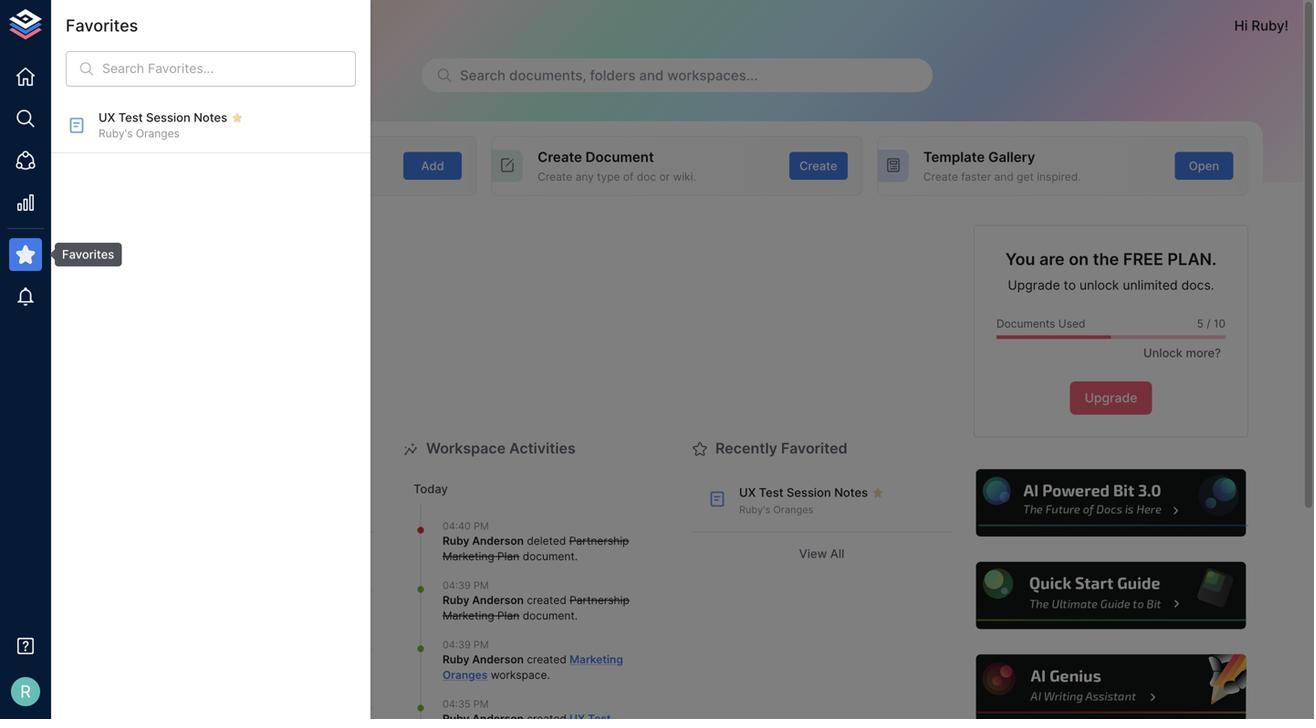 Task type: vqa. For each thing, say whether or not it's contained in the screenshot.
topmost UX Test Session Notes
yes



Task type: describe. For each thing, give the bounding box(es) containing it.
1 pm from the top
[[474, 520, 489, 532]]

create inside button
[[800, 159, 838, 173]]

0 vertical spatial .
[[575, 550, 578, 563]]

unlimited
[[1123, 278, 1178, 293]]

template
[[924, 149, 985, 165]]

folders
[[590, 67, 636, 84]]

documents,
[[509, 67, 586, 84]]

r inside button
[[20, 682, 31, 702]]

create document create any type of doc or wiki.
[[538, 149, 696, 183]]

workspace
[[491, 669, 547, 682]]

3 anderson from the top
[[472, 653, 524, 666]]

2 help image from the top
[[974, 560, 1249, 632]]

workspaces...
[[668, 67, 758, 84]]

create button
[[789, 152, 848, 180]]

you are on the free plan. upgrade to unlock unlimited docs.
[[1006, 249, 1217, 293]]

ruby oranges
[[95, 17, 188, 34]]

1 vertical spatial test
[[759, 486, 784, 500]]

today
[[413, 482, 448, 496]]

04:35
[[443, 698, 471, 710]]

and inside template gallery create faster and get inspired.
[[995, 170, 1014, 183]]

3 help image from the top
[[974, 652, 1249, 719]]

doc
[[637, 170, 656, 183]]

1 vertical spatial ruby's
[[739, 504, 771, 516]]

marketing oranges
[[443, 653, 623, 682]]

view all
[[799, 547, 845, 561]]

5
[[1197, 317, 1204, 331]]

any
[[576, 170, 594, 183]]

used
[[1059, 317, 1086, 331]]

workspace activities
[[426, 440, 576, 457]]

04:39 for workspace
[[443, 639, 471, 651]]

plan for created
[[498, 609, 520, 622]]

workspace .
[[488, 669, 550, 682]]

template gallery create faster and get inspired.
[[924, 149, 1081, 183]]

partnership marketing plan for created
[[443, 594, 630, 622]]

r button
[[5, 672, 46, 712]]

partnership marketing plan for deleted
[[443, 535, 629, 563]]

document . for created
[[520, 609, 578, 622]]

marketing for ruby anderson created
[[443, 609, 494, 622]]

04:40
[[443, 520, 471, 532]]

favorited
[[781, 440, 848, 457]]

unlock more?
[[1144, 346, 1221, 360]]

the
[[1093, 249, 1119, 269]]

docs.
[[1182, 278, 1215, 293]]

oranges up search favorites... text field
[[132, 17, 188, 34]]

wiki.
[[673, 170, 696, 183]]

ruby anderson deleted
[[443, 535, 569, 548]]

recently
[[716, 440, 778, 457]]

0 horizontal spatial ux test session notes
[[99, 110, 227, 125]]

favorites tooltip
[[42, 243, 122, 267]]

recently favorited
[[716, 440, 848, 457]]

1 help image from the top
[[974, 467, 1249, 540]]

of
[[623, 170, 634, 183]]

and inside search documents, folders and workspaces... button
[[639, 67, 664, 84]]

add for add workspace
[[152, 149, 179, 165]]

search documents, folders and workspaces... button
[[422, 58, 933, 92]]

1 horizontal spatial ux test session notes
[[739, 486, 868, 500]]

1 horizontal spatial workspace
[[426, 440, 506, 457]]

open button
[[1175, 152, 1234, 180]]

04:39 pm for document .
[[443, 580, 489, 592]]

1 vertical spatial session
[[787, 486, 831, 500]]

view
[[799, 547, 827, 561]]

0 horizontal spatial session
[[146, 110, 191, 125]]

document for deleted
[[523, 550, 575, 563]]

inspired.
[[1037, 170, 1081, 183]]

favorites inside tooltip
[[62, 247, 114, 262]]

/
[[1207, 317, 1211, 331]]

0 vertical spatial r
[[73, 17, 81, 33]]

0 horizontal spatial test
[[118, 110, 143, 125]]

all
[[830, 547, 845, 561]]

get
[[1017, 170, 1034, 183]]

2 vertical spatial .
[[547, 669, 550, 682]]

3 pm from the top
[[474, 639, 489, 651]]

add for add
[[421, 159, 444, 173]]

5 / 10
[[1197, 317, 1226, 331]]

created for document
[[527, 594, 567, 607]]

hi
[[1235, 17, 1248, 34]]

04:35 pm
[[443, 698, 489, 710]]



Task type: locate. For each thing, give the bounding box(es) containing it.
upgrade button
[[1070, 382, 1152, 415]]

0 vertical spatial 04:39
[[443, 580, 471, 592]]

2 ruby anderson created from the top
[[443, 653, 570, 666]]

or
[[659, 170, 670, 183]]

oranges up view
[[774, 504, 814, 516]]

document for created
[[523, 609, 575, 622]]

ruby's oranges up add workspace
[[99, 127, 180, 140]]

0 vertical spatial 04:39 pm
[[443, 580, 489, 592]]

to
[[1064, 278, 1076, 293]]

0 vertical spatial anderson
[[472, 535, 524, 548]]

marketing
[[443, 550, 494, 563], [443, 609, 494, 622], [570, 653, 623, 666]]

on
[[1069, 249, 1089, 269]]

1 vertical spatial created
[[527, 653, 567, 666]]

1 horizontal spatial and
[[995, 170, 1014, 183]]

10
[[1214, 317, 1226, 331]]

1 horizontal spatial add
[[421, 159, 444, 173]]

upgrade
[[1008, 278, 1060, 293], [1085, 390, 1138, 406]]

oranges up add workspace
[[136, 127, 180, 140]]

ux
[[99, 110, 115, 125], [739, 486, 756, 500]]

notes
[[194, 110, 227, 125], [834, 486, 868, 500]]

partnership marketing plan up marketing oranges link
[[443, 594, 630, 622]]

2 vertical spatial marketing
[[570, 653, 623, 666]]

and
[[639, 67, 664, 84], [995, 170, 1014, 183]]

anderson up the workspace .
[[472, 653, 524, 666]]

2 vertical spatial anderson
[[472, 653, 524, 666]]

1 horizontal spatial test
[[759, 486, 784, 500]]

0 horizontal spatial notes
[[194, 110, 227, 125]]

ruby
[[95, 17, 128, 34], [1252, 17, 1285, 34], [443, 535, 470, 548], [443, 594, 470, 607], [443, 653, 470, 666]]

0 vertical spatial workspace
[[182, 149, 257, 165]]

1 vertical spatial ruby's oranges
[[739, 504, 814, 516]]

1 04:39 from the top
[[443, 580, 471, 592]]

ruby's
[[99, 127, 133, 140], [739, 504, 771, 516]]

created down deleted
[[527, 594, 567, 607]]

create
[[538, 149, 582, 165], [800, 159, 838, 173], [538, 170, 573, 183], [924, 170, 958, 183]]

create inside template gallery create faster and get inspired.
[[924, 170, 958, 183]]

!
[[1285, 17, 1289, 34]]

1 vertical spatial favorites
[[62, 247, 114, 262]]

2 04:39 from the top
[[443, 639, 471, 651]]

0 horizontal spatial workspace
[[182, 149, 257, 165]]

1 horizontal spatial upgrade
[[1085, 390, 1138, 406]]

document . for deleted
[[520, 550, 578, 563]]

0 vertical spatial ruby's oranges
[[99, 127, 180, 140]]

partnership for deleted
[[569, 535, 629, 548]]

upgrade inside upgrade button
[[1085, 390, 1138, 406]]

1 anderson from the top
[[472, 535, 524, 548]]

0 horizontal spatial add
[[152, 149, 179, 165]]

2 partnership marketing plan from the top
[[443, 594, 630, 622]]

search documents, folders and workspaces...
[[460, 67, 758, 84]]

0 vertical spatial ruby's
[[99, 127, 133, 140]]

1 horizontal spatial ruby's
[[739, 504, 771, 516]]

1 vertical spatial help image
[[974, 560, 1249, 632]]

1 horizontal spatial ruby's oranges
[[739, 504, 814, 516]]

.
[[575, 550, 578, 563], [575, 609, 578, 622], [547, 669, 550, 682]]

created up workspace
[[527, 653, 567, 666]]

unlock
[[1080, 278, 1119, 293]]

free
[[1123, 249, 1164, 269]]

1 vertical spatial notes
[[834, 486, 868, 500]]

type
[[597, 170, 620, 183]]

2 04:39 pm from the top
[[443, 639, 489, 651]]

0 horizontal spatial r
[[20, 682, 31, 702]]

0 vertical spatial partnership
[[569, 535, 629, 548]]

Search Favorites... text field
[[102, 51, 356, 87]]

test
[[118, 110, 143, 125], [759, 486, 784, 500]]

favorites
[[66, 15, 138, 36], [62, 247, 114, 262]]

0 vertical spatial document
[[523, 550, 575, 563]]

ruby's oranges up view
[[739, 504, 814, 516]]

1 plan from the top
[[498, 550, 520, 563]]

partnership for created
[[570, 594, 630, 607]]

0 vertical spatial ruby anderson created
[[443, 594, 570, 607]]

created for workspace
[[527, 653, 567, 666]]

1 created from the top
[[527, 594, 567, 607]]

0 horizontal spatial ruby's
[[99, 127, 133, 140]]

workspace
[[182, 149, 257, 165], [426, 440, 506, 457]]

0 vertical spatial session
[[146, 110, 191, 125]]

oranges
[[132, 17, 188, 34], [136, 127, 180, 140], [774, 504, 814, 516], [443, 669, 488, 682]]

pm down ruby anderson deleted
[[474, 580, 489, 592]]

partnership marketing plan down 04:40 pm
[[443, 535, 629, 563]]

2 created from the top
[[527, 653, 567, 666]]

document
[[586, 149, 654, 165]]

session up add workspace
[[146, 110, 191, 125]]

session down the "favorited"
[[787, 486, 831, 500]]

0 vertical spatial created
[[527, 594, 567, 607]]

add inside add button
[[421, 159, 444, 173]]

0 vertical spatial test
[[118, 110, 143, 125]]

ruby's oranges
[[99, 127, 180, 140], [739, 504, 814, 516]]

documents used
[[997, 317, 1086, 331]]

and down gallery
[[995, 170, 1014, 183]]

add
[[152, 149, 179, 165], [421, 159, 444, 173]]

pm right 04:40
[[474, 520, 489, 532]]

0 vertical spatial favorites
[[66, 15, 138, 36]]

upgrade down you
[[1008, 278, 1060, 293]]

04:39 up '04:35'
[[443, 639, 471, 651]]

document . up marketing oranges
[[520, 609, 578, 622]]

04:39 pm down 04:40 pm
[[443, 580, 489, 592]]

1 partnership marketing plan from the top
[[443, 535, 629, 563]]

0 vertical spatial upgrade
[[1008, 278, 1060, 293]]

2 document . from the top
[[520, 609, 578, 622]]

04:39 pm up 04:35 pm
[[443, 639, 489, 651]]

1 vertical spatial marketing
[[443, 609, 494, 622]]

plan for deleted
[[498, 550, 520, 563]]

marketing inside marketing oranges
[[570, 653, 623, 666]]

ruby anderson created
[[443, 594, 570, 607], [443, 653, 570, 666]]

04:39 pm
[[443, 580, 489, 592], [443, 639, 489, 651]]

0 vertical spatial ux test session notes
[[99, 110, 227, 125]]

plan.
[[1168, 249, 1217, 269]]

1 vertical spatial document .
[[520, 609, 578, 622]]

1 vertical spatial partnership
[[570, 594, 630, 607]]

1 vertical spatial upgrade
[[1085, 390, 1138, 406]]

04:39 for document
[[443, 580, 471, 592]]

2 document from the top
[[523, 609, 575, 622]]

search
[[460, 67, 506, 84]]

upgrade inside you are on the free plan. upgrade to unlock unlimited docs.
[[1008, 278, 1060, 293]]

1 vertical spatial partnership marketing plan
[[443, 594, 630, 622]]

document down deleted
[[523, 550, 575, 563]]

documents
[[997, 317, 1056, 331]]

0 vertical spatial notes
[[194, 110, 227, 125]]

1 ruby anderson created from the top
[[443, 594, 570, 607]]

pm right '04:35'
[[474, 698, 489, 710]]

more?
[[1186, 346, 1221, 360]]

anderson
[[472, 535, 524, 548], [472, 594, 524, 607], [472, 653, 524, 666]]

you
[[1006, 249, 1036, 269]]

notes down the "favorited"
[[834, 486, 868, 500]]

anderson down 04:40 pm
[[472, 535, 524, 548]]

0 vertical spatial ux
[[99, 110, 115, 125]]

04:39 pm for workspace .
[[443, 639, 489, 651]]

unlock
[[1144, 346, 1183, 360]]

anderson down ruby anderson deleted
[[472, 594, 524, 607]]

0 vertical spatial marketing
[[443, 550, 494, 563]]

session
[[146, 110, 191, 125], [787, 486, 831, 500]]

r
[[73, 17, 81, 33], [20, 682, 31, 702]]

0 horizontal spatial ruby's oranges
[[99, 127, 180, 140]]

marketing oranges link
[[443, 653, 623, 682]]

add workspace
[[152, 149, 257, 165]]

0 vertical spatial help image
[[974, 467, 1249, 540]]

1 vertical spatial document
[[523, 609, 575, 622]]

0 horizontal spatial upgrade
[[1008, 278, 1060, 293]]

ux test session notes up add workspace
[[99, 110, 227, 125]]

1 vertical spatial and
[[995, 170, 1014, 183]]

1 horizontal spatial session
[[787, 486, 831, 500]]

hi ruby !
[[1235, 17, 1289, 34]]

are
[[1040, 249, 1065, 269]]

created
[[527, 594, 567, 607], [527, 653, 567, 666]]

1 vertical spatial .
[[575, 609, 578, 622]]

1 vertical spatial ux
[[739, 486, 756, 500]]

workspace up today
[[426, 440, 506, 457]]

faster
[[961, 170, 991, 183]]

1 document from the top
[[523, 550, 575, 563]]

plan up marketing oranges link
[[498, 609, 520, 622]]

upgrade down the unlock more? button
[[1085, 390, 1138, 406]]

04:39
[[443, 580, 471, 592], [443, 639, 471, 651]]

help image
[[974, 467, 1249, 540], [974, 560, 1249, 632], [974, 652, 1249, 719]]

04:40 pm
[[443, 520, 489, 532]]

gallery
[[989, 149, 1036, 165]]

ruby anderson created for document
[[443, 594, 570, 607]]

1 document . from the top
[[520, 550, 578, 563]]

1 horizontal spatial ux
[[739, 486, 756, 500]]

0 horizontal spatial and
[[639, 67, 664, 84]]

plan
[[498, 550, 520, 563], [498, 609, 520, 622]]

1 vertical spatial workspace
[[426, 440, 506, 457]]

2 plan from the top
[[498, 609, 520, 622]]

pm up the workspace .
[[474, 639, 489, 651]]

add button
[[404, 152, 462, 180]]

2 pm from the top
[[474, 580, 489, 592]]

1 horizontal spatial notes
[[834, 486, 868, 500]]

activities
[[509, 440, 576, 457]]

document . down deleted
[[520, 550, 578, 563]]

0 vertical spatial partnership marketing plan
[[443, 535, 629, 563]]

ruby anderson created up the workspace .
[[443, 653, 570, 666]]

notes up add workspace
[[194, 110, 227, 125]]

ruby anderson created down ruby anderson deleted
[[443, 594, 570, 607]]

ruby anderson created for workspace
[[443, 653, 570, 666]]

open
[[1189, 159, 1220, 173]]

oranges inside marketing oranges
[[443, 669, 488, 682]]

partnership marketing plan
[[443, 535, 629, 563], [443, 594, 630, 622]]

1 horizontal spatial r
[[73, 17, 81, 33]]

0 vertical spatial document .
[[520, 550, 578, 563]]

0 horizontal spatial ux
[[99, 110, 115, 125]]

1 vertical spatial anderson
[[472, 594, 524, 607]]

pm
[[474, 520, 489, 532], [474, 580, 489, 592], [474, 639, 489, 651], [474, 698, 489, 710]]

oranges up 04:35 pm
[[443, 669, 488, 682]]

ux test session notes down the "favorited"
[[739, 486, 868, 500]]

marketing for ruby anderson deleted
[[443, 550, 494, 563]]

1 vertical spatial 04:39
[[443, 639, 471, 651]]

1 vertical spatial ux test session notes
[[739, 486, 868, 500]]

document .
[[520, 550, 578, 563], [520, 609, 578, 622]]

unlock more? button
[[1134, 339, 1226, 367]]

4 pm from the top
[[474, 698, 489, 710]]

1 vertical spatial 04:39 pm
[[443, 639, 489, 651]]

1 vertical spatial ruby anderson created
[[443, 653, 570, 666]]

2 vertical spatial help image
[[974, 652, 1249, 719]]

and right folders
[[639, 67, 664, 84]]

0 vertical spatial plan
[[498, 550, 520, 563]]

deleted
[[527, 535, 566, 548]]

1 vertical spatial plan
[[498, 609, 520, 622]]

ux test session notes
[[99, 110, 227, 125], [739, 486, 868, 500]]

view all button
[[692, 540, 952, 568]]

document up marketing oranges
[[523, 609, 575, 622]]

1 vertical spatial r
[[20, 682, 31, 702]]

workspace down search favorites... text field
[[182, 149, 257, 165]]

04:39 down 04:40
[[443, 580, 471, 592]]

1 04:39 pm from the top
[[443, 580, 489, 592]]

0 vertical spatial and
[[639, 67, 664, 84]]

2 anderson from the top
[[472, 594, 524, 607]]

plan down ruby anderson deleted
[[498, 550, 520, 563]]

document
[[523, 550, 575, 563], [523, 609, 575, 622]]

partnership
[[569, 535, 629, 548], [570, 594, 630, 607]]



